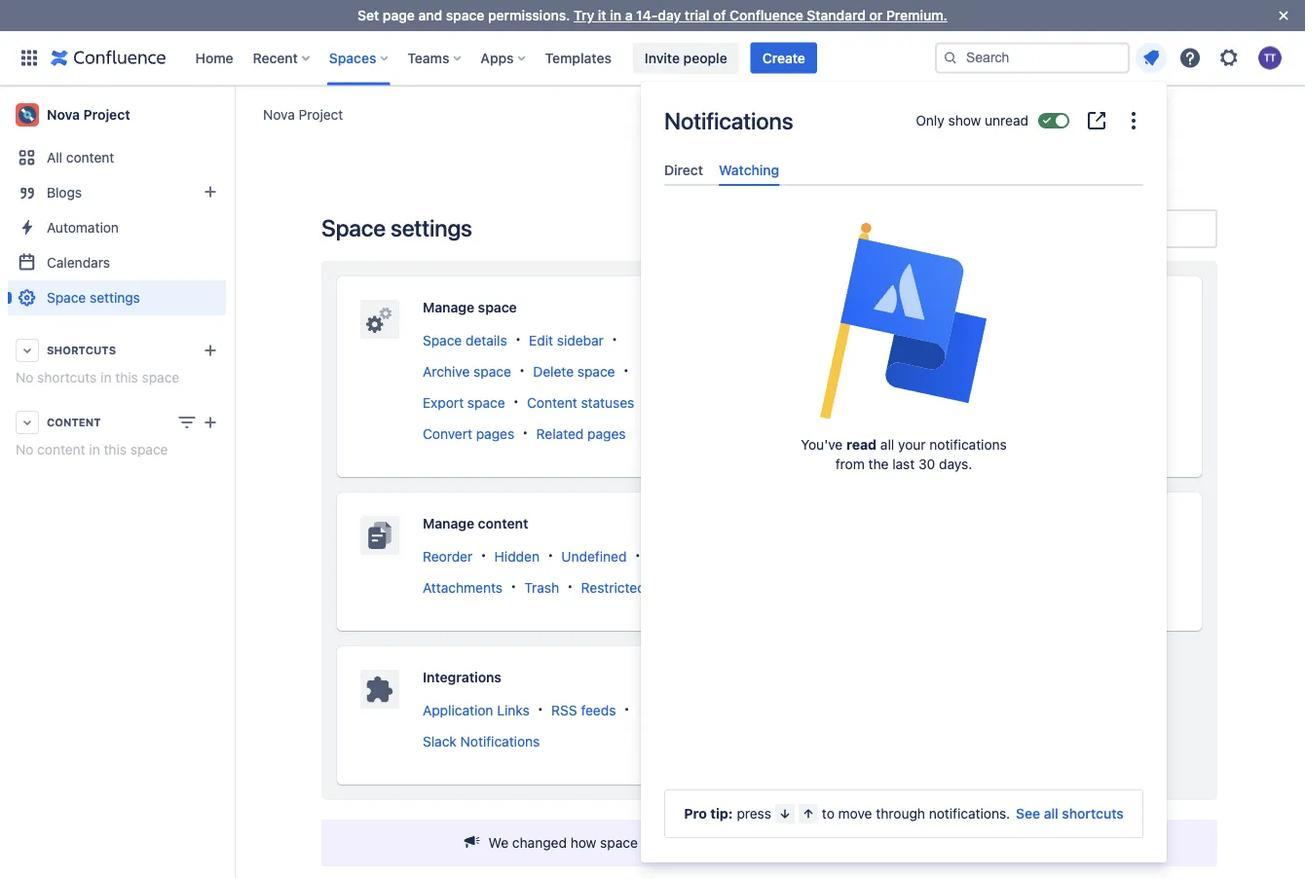 Task type: describe. For each thing, give the bounding box(es) containing it.
in for no content in this space
[[89, 442, 100, 458]]

create a blog image
[[199, 180, 222, 204]]

days.
[[939, 457, 973, 473]]

teams
[[408, 50, 450, 66]]

only
[[916, 113, 945, 129]]

space down details
[[474, 363, 511, 379]]

content for manage
[[478, 516, 528, 532]]

a
[[625, 7, 633, 23]]

let
[[789, 835, 809, 852]]

close image
[[1272, 4, 1296, 27]]

pages for convert pages
[[476, 426, 515, 442]]

slack notifications link
[[423, 733, 540, 750]]

standard
[[807, 7, 866, 23]]

1 nova project from the left
[[263, 106, 343, 122]]

to
[[822, 806, 835, 822]]

settings icon image
[[1218, 46, 1241, 70]]

only show unread
[[916, 113, 1029, 129]]

give feedback
[[975, 835, 1067, 852]]

add shortcut image
[[199, 339, 222, 362]]

move
[[839, 806, 873, 822]]

invite people button
[[633, 42, 739, 74]]

Search field
[[935, 42, 1130, 74]]

no for no shortcuts in this space
[[16, 370, 33, 386]]

restricted
[[581, 580, 646, 596]]

permissions.
[[488, 7, 570, 23]]

all inside all your notifications from the last 30 days.
[[881, 437, 895, 453]]

archive space link
[[423, 363, 511, 379]]

pro
[[684, 806, 707, 822]]

public links
[[971, 332, 1046, 348]]

no shortcuts in this space
[[16, 370, 180, 386]]

nova inside space 'element'
[[47, 107, 80, 123]]

content for content
[[47, 417, 101, 429]]

application
[[423, 702, 493, 718]]

edit
[[529, 332, 553, 348]]

open notifications in a new tab image
[[1085, 109, 1109, 133]]

unread
[[985, 113, 1029, 129]]

1 horizontal spatial nova project link
[[263, 105, 343, 124]]

notifications.
[[929, 806, 1011, 822]]

home
[[195, 50, 233, 66]]

try
[[574, 7, 595, 23]]

create link
[[751, 42, 817, 74]]

all
[[47, 150, 62, 166]]

space right how
[[600, 835, 638, 852]]

notifications
[[930, 437, 1007, 453]]

are
[[696, 835, 716, 852]]

nova project link inside space 'element'
[[8, 95, 226, 134]]

us
[[813, 835, 827, 852]]

1 vertical spatial notifications
[[461, 733, 540, 750]]

notification icon image
[[1140, 46, 1163, 70]]

export space link
[[423, 394, 505, 410]]

application links
[[423, 702, 530, 718]]

1 horizontal spatial space settings
[[322, 214, 472, 242]]

know
[[831, 835, 864, 852]]

invite
[[645, 50, 680, 66]]

day
[[658, 7, 681, 23]]

calendars link
[[8, 246, 226, 281]]

new
[[920, 334, 946, 346]]

premium.
[[887, 7, 948, 23]]

export space
[[423, 394, 505, 410]]

nova project inside space 'element'
[[47, 107, 130, 123]]

2 horizontal spatial settings
[[642, 835, 692, 852]]

export
[[423, 394, 464, 410]]

content for content statuses
[[527, 394, 577, 410]]

1 nova from the left
[[263, 106, 295, 122]]

show
[[949, 113, 981, 129]]

space up details
[[478, 300, 517, 316]]

shortcuts button
[[8, 333, 226, 368]]

through
[[876, 806, 926, 822]]

help icon image
[[1179, 46, 1202, 70]]

space down content dropdown button
[[130, 442, 168, 458]]

notifications dialog
[[641, 82, 1167, 863]]

press
[[737, 806, 772, 822]]

arrow down image
[[777, 807, 793, 822]]

global element
[[12, 31, 931, 85]]

calendars
[[47, 255, 110, 271]]

delete space link
[[533, 363, 615, 379]]

create
[[763, 50, 806, 66]]

undefined link
[[562, 548, 627, 564]]

from
[[836, 457, 865, 473]]

public links link
[[971, 332, 1046, 348]]

1 horizontal spatial settings
[[391, 214, 472, 242]]

blogs link
[[8, 175, 226, 210]]

content button
[[8, 405, 226, 440]]

collapse sidebar image
[[212, 95, 255, 134]]

apps
[[481, 50, 514, 66]]

automation link
[[8, 210, 226, 246]]

last
[[893, 457, 915, 473]]

content for all
[[66, 150, 114, 166]]

hidden
[[495, 548, 540, 564]]

recent
[[253, 50, 298, 66]]

more image
[[1122, 109, 1146, 133]]

recent button
[[247, 42, 317, 74]]

space up convert pages link
[[468, 394, 505, 410]]

direct
[[664, 162, 704, 178]]

edit sidebar link
[[529, 332, 604, 348]]

arrow up image
[[801, 807, 816, 822]]

notifications inside dialog
[[664, 107, 793, 134]]

spaces button
[[323, 42, 396, 74]]

create a page image
[[199, 411, 222, 435]]

edit sidebar
[[529, 332, 604, 348]]

trash
[[525, 580, 559, 596]]

manage content
[[423, 516, 528, 532]]

feeds
[[581, 702, 616, 718]]

the
[[869, 457, 889, 473]]

rss
[[552, 702, 577, 718]]

you've
[[801, 437, 843, 453]]

rss feeds
[[552, 702, 616, 718]]

tab list inside the notifications dialog
[[657, 154, 1152, 186]]

general link
[[863, 332, 912, 348]]

trial
[[685, 7, 710, 23]]



Task type: locate. For each thing, give the bounding box(es) containing it.
nova right collapse sidebar icon
[[263, 106, 295, 122]]

1 vertical spatial settings
[[90, 290, 140, 306]]

in down content dropdown button
[[89, 442, 100, 458]]

no down shortcuts dropdown button
[[16, 370, 33, 386]]

no down content dropdown button
[[16, 442, 33, 458]]

of
[[713, 7, 726, 23]]

space element
[[0, 86, 234, 879]]

0 vertical spatial links
[[1014, 332, 1046, 348]]

hidden link
[[495, 548, 540, 564]]

0 horizontal spatial shortcuts
[[37, 370, 97, 386]]

manage
[[423, 300, 475, 316], [423, 516, 475, 532]]

page
[[383, 7, 415, 23]]

see all shortcuts button
[[1016, 805, 1124, 824]]

space down shortcuts dropdown button
[[142, 370, 180, 386]]

change view image
[[175, 411, 199, 435]]

pages down statuses
[[588, 426, 626, 442]]

and
[[418, 7, 442, 23]]

shortcuts down shortcuts
[[37, 370, 97, 386]]

see all shortcuts
[[1016, 806, 1124, 822]]

2 nova from the left
[[47, 107, 80, 123]]

1 vertical spatial manage
[[423, 516, 475, 532]]

0 vertical spatial manage
[[423, 300, 475, 316]]

shortcuts
[[37, 370, 97, 386], [1062, 806, 1124, 822]]

nova project link down 'recent' dropdown button
[[263, 105, 343, 124]]

project up "all content" link at the top left of page
[[83, 107, 130, 123]]

1 horizontal spatial links
[[1014, 332, 1046, 348]]

manage for manage space
[[423, 300, 475, 316]]

1 vertical spatial shortcuts
[[1062, 806, 1124, 822]]

in left a
[[610, 7, 622, 23]]

0 horizontal spatial settings
[[90, 290, 140, 306]]

your profile and preferences image
[[1259, 46, 1282, 70]]

undefined
[[562, 548, 627, 564]]

1 horizontal spatial pages
[[588, 426, 626, 442]]

0 vertical spatial this
[[115, 370, 138, 386]]

space up statuses
[[578, 363, 615, 379]]

confluence image
[[51, 46, 166, 70], [51, 46, 166, 70]]

notifications down application links
[[461, 733, 540, 750]]

1 horizontal spatial in
[[100, 370, 112, 386]]

this down content dropdown button
[[104, 442, 127, 458]]

0 horizontal spatial space settings
[[47, 290, 140, 306]]

shortcuts inside see all shortcuts 'button'
[[1062, 806, 1124, 822]]

trash link
[[525, 580, 559, 596]]

1 vertical spatial space settings
[[47, 290, 140, 306]]

notifications up the watching
[[664, 107, 793, 134]]

related pages link
[[536, 426, 626, 442]]

shortcuts inside space 'element'
[[37, 370, 97, 386]]

pro tip: press
[[684, 806, 772, 822]]

spaces
[[329, 50, 376, 66]]

0 vertical spatial content
[[66, 150, 114, 166]]

2 horizontal spatial in
[[610, 7, 622, 23]]

attachments
[[423, 580, 503, 596]]

space inside 'element'
[[47, 290, 86, 306]]

confluence
[[730, 7, 804, 23]]

home link
[[190, 42, 239, 74]]

0 horizontal spatial project
[[83, 107, 130, 123]]

content inside dropdown button
[[47, 417, 101, 429]]

links up "slack notifications"
[[497, 702, 530, 718]]

1 horizontal spatial all
[[1044, 806, 1059, 822]]

banner containing home
[[0, 31, 1306, 86]]

what
[[868, 835, 898, 852]]

apps button
[[475, 42, 533, 74]]

nova project up all content
[[47, 107, 130, 123]]

1 vertical spatial this
[[104, 442, 127, 458]]

convert
[[423, 426, 473, 442]]

feedback
[[1007, 835, 1067, 852]]

watching
[[719, 162, 780, 178]]

search image
[[943, 50, 959, 66]]

0 vertical spatial settings
[[391, 214, 472, 242]]

0 vertical spatial all
[[881, 437, 895, 453]]

people
[[684, 50, 728, 66]]

give feedback button
[[964, 828, 1079, 859]]

content right all
[[66, 150, 114, 166]]

content
[[66, 150, 114, 166], [37, 442, 85, 458], [478, 516, 528, 532]]

manage space
[[423, 300, 517, 316]]

teams button
[[402, 42, 469, 74]]

invite people
[[645, 50, 728, 66]]

nova project down 'recent' dropdown button
[[263, 106, 343, 122]]

tip:
[[711, 806, 733, 822]]

set
[[358, 7, 379, 23]]

1 horizontal spatial content
[[527, 394, 577, 410]]

content statuses link
[[527, 394, 635, 410]]

content for no
[[37, 442, 85, 458]]

links right public
[[1014, 332, 1046, 348]]

manage up space details
[[423, 300, 475, 316]]

0 vertical spatial in
[[610, 7, 622, 23]]

convert pages
[[423, 426, 515, 442]]

2 manage from the top
[[423, 516, 475, 532]]

banner
[[0, 31, 1306, 86]]

2 pages from the left
[[588, 426, 626, 442]]

in for no shortcuts in this space
[[100, 370, 112, 386]]

this
[[115, 370, 138, 386], [104, 442, 127, 458]]

1 vertical spatial all
[[1044, 806, 1059, 822]]

this for content
[[104, 442, 127, 458]]

organized.
[[719, 835, 786, 852]]

0 vertical spatial no
[[16, 370, 33, 386]]

application links link
[[423, 702, 530, 718]]

0 horizontal spatial nova project link
[[8, 95, 226, 134]]

0 horizontal spatial content
[[47, 417, 101, 429]]

1 horizontal spatial project
[[299, 106, 343, 122]]

space details link
[[423, 332, 507, 348]]

2 nova project from the left
[[47, 107, 130, 123]]

no content in this space
[[16, 442, 168, 458]]

manage for manage content
[[423, 516, 475, 532]]

settings down the calendars link
[[90, 290, 140, 306]]

space settings
[[322, 214, 472, 242], [47, 290, 140, 306]]

this down shortcuts dropdown button
[[115, 370, 138, 386]]

attachments link
[[423, 580, 503, 596]]

space settings link
[[8, 281, 226, 316]]

0 horizontal spatial nova
[[47, 107, 80, 123]]

this for shortcuts
[[115, 370, 138, 386]]

0 vertical spatial notifications
[[664, 107, 793, 134]]

no for no content in this space
[[16, 442, 33, 458]]

1 vertical spatial links
[[497, 702, 530, 718]]

slack notifications
[[423, 733, 540, 750]]

0 horizontal spatial in
[[89, 442, 100, 458]]

details
[[466, 332, 507, 348]]

automation
[[47, 220, 119, 236]]

settings left are
[[642, 835, 692, 852]]

1 project from the left
[[299, 106, 343, 122]]

tab list containing direct
[[657, 154, 1152, 186]]

2 vertical spatial in
[[89, 442, 100, 458]]

all up the at the right of page
[[881, 437, 895, 453]]

all your notifications from the last 30 days.
[[836, 437, 1007, 473]]

project down spaces
[[299, 106, 343, 122]]

2 no from the top
[[16, 442, 33, 458]]

project inside space 'element'
[[83, 107, 130, 123]]

1 no from the top
[[16, 370, 33, 386]]

we changed how space settings are organized. let us know what you think!
[[489, 835, 964, 852]]

tab list
[[657, 154, 1152, 186]]

delete
[[533, 363, 574, 379]]

notifications
[[664, 107, 793, 134], [461, 733, 540, 750]]

nova project link up "all content" link at the top left of page
[[8, 95, 226, 134]]

content down content dropdown button
[[37, 442, 85, 458]]

content up the hidden link
[[478, 516, 528, 532]]

links for public links
[[1014, 332, 1046, 348]]

your
[[898, 437, 926, 453]]

0 vertical spatial space settings
[[322, 214, 472, 242]]

1 manage from the top
[[423, 300, 475, 316]]

1 horizontal spatial shortcuts
[[1062, 806, 1124, 822]]

0 horizontal spatial notifications
[[461, 733, 540, 750]]

reorder
[[423, 548, 473, 564]]

templates
[[545, 50, 612, 66]]

in down shortcuts dropdown button
[[100, 370, 112, 386]]

1 vertical spatial content
[[37, 442, 85, 458]]

we
[[489, 835, 509, 852]]

archive space
[[423, 363, 511, 379]]

0 horizontal spatial nova project
[[47, 107, 130, 123]]

integrations
[[423, 670, 502, 686]]

space settings inside space settings link
[[47, 290, 140, 306]]

content down delete
[[527, 394, 577, 410]]

manage up reorder
[[423, 516, 475, 532]]

0 horizontal spatial all
[[881, 437, 895, 453]]

settings inside space 'element'
[[90, 290, 140, 306]]

2 vertical spatial settings
[[642, 835, 692, 852]]

1 horizontal spatial nova
[[263, 106, 295, 122]]

permissions
[[907, 300, 986, 316]]

0 horizontal spatial links
[[497, 702, 530, 718]]

convert pages link
[[423, 426, 515, 442]]

reorder link
[[423, 548, 473, 564]]

space right and
[[446, 7, 485, 23]]

14-
[[636, 7, 658, 23]]

1 pages from the left
[[476, 426, 515, 442]]

1 horizontal spatial notifications
[[664, 107, 793, 134]]

links
[[1014, 332, 1046, 348], [497, 702, 530, 718]]

related pages
[[536, 426, 626, 442]]

all inside 'button'
[[1044, 806, 1059, 822]]

1 vertical spatial content
[[47, 417, 101, 429]]

2 project from the left
[[83, 107, 130, 123]]

0 vertical spatial content
[[527, 394, 577, 410]]

content up no content in this space
[[47, 417, 101, 429]]

see
[[1016, 806, 1041, 822]]

content statuses
[[527, 394, 635, 410]]

to move through notifications.
[[822, 806, 1011, 822]]

nova up all
[[47, 107, 80, 123]]

nova
[[263, 106, 295, 122], [47, 107, 80, 123]]

links for application links
[[497, 702, 530, 718]]

general
[[863, 332, 912, 348]]

2 vertical spatial content
[[478, 516, 528, 532]]

appswitcher icon image
[[18, 46, 41, 70]]

1 vertical spatial no
[[16, 442, 33, 458]]

1 vertical spatial in
[[100, 370, 112, 386]]

templates link
[[539, 42, 618, 74]]

settings up manage space
[[391, 214, 472, 242]]

shortcuts up feedback
[[1062, 806, 1124, 822]]

1 horizontal spatial nova project
[[263, 106, 343, 122]]

in
[[610, 7, 622, 23], [100, 370, 112, 386], [89, 442, 100, 458]]

pages for related pages
[[588, 426, 626, 442]]

0 vertical spatial shortcuts
[[37, 370, 97, 386]]

space permissions
[[863, 300, 986, 316]]

or
[[870, 7, 883, 23]]

pages down export space in the left of the page
[[476, 426, 515, 442]]

0 horizontal spatial pages
[[476, 426, 515, 442]]

all right see
[[1044, 806, 1059, 822]]

rss feeds link
[[552, 702, 616, 718]]



Task type: vqa. For each thing, say whether or not it's contained in the screenshot.
the a
yes



